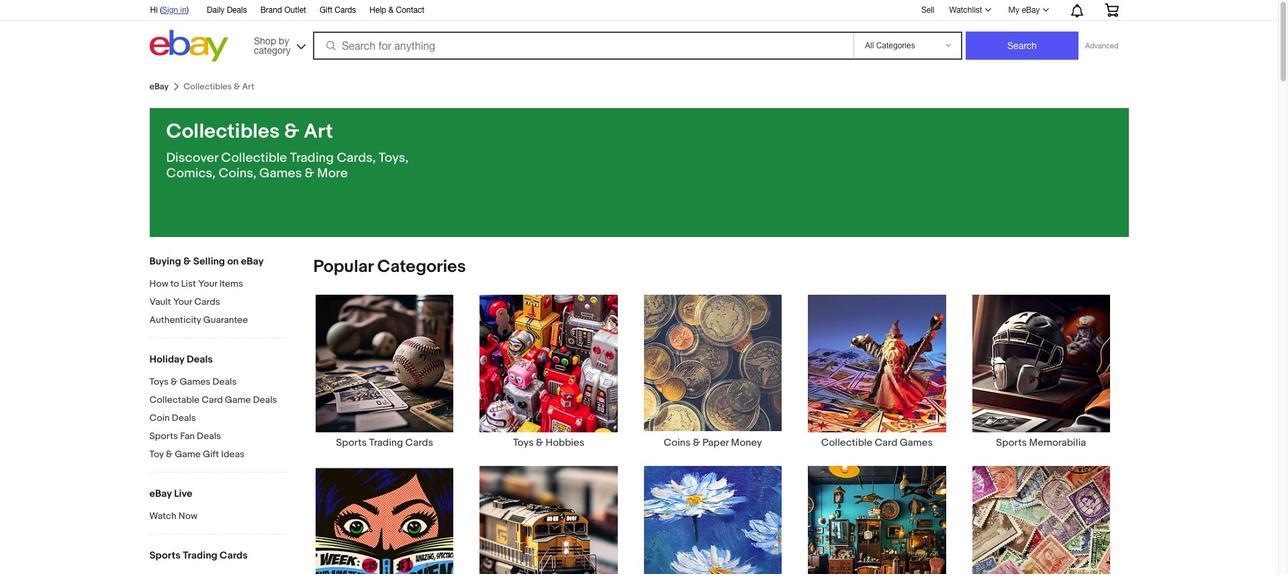 Task type: vqa. For each thing, say whether or not it's contained in the screenshot.
trading
yes



Task type: locate. For each thing, give the bounding box(es) containing it.
trading inside collectibles & art discover collectible trading cards, toys, comics, coins, games & more
[[290, 151, 334, 166]]

toys
[[150, 376, 169, 388], [513, 437, 534, 450]]

& right the help
[[389, 5, 394, 15]]

watchlist
[[950, 5, 983, 15]]

& left paper
[[693, 437, 701, 450]]

None submit
[[966, 32, 1079, 60]]

1 horizontal spatial gift
[[320, 5, 333, 15]]

collectible
[[221, 151, 287, 166], [822, 437, 873, 450]]

0 vertical spatial your
[[198, 278, 217, 290]]

toys & games deals collectable card game deals coin deals sports fan deals toy & game gift ideas
[[150, 376, 277, 460]]

&
[[389, 5, 394, 15], [284, 120, 299, 144], [305, 166, 314, 181], [183, 255, 191, 268], [171, 376, 178, 388], [536, 437, 544, 450], [693, 437, 701, 450], [166, 449, 173, 460]]

0 vertical spatial game
[[225, 394, 251, 406]]

toy
[[150, 449, 164, 460]]

coins & paper money link
[[631, 294, 795, 450]]

game down fan
[[175, 449, 201, 460]]

my ebay
[[1009, 5, 1041, 15]]

fan
[[180, 431, 195, 442]]

1 vertical spatial gift
[[203, 449, 219, 460]]

0 vertical spatial sports trading cards
[[336, 437, 434, 450]]

list
[[297, 294, 1129, 575]]

2 horizontal spatial games
[[900, 437, 933, 450]]

ebay
[[1022, 5, 1041, 15], [150, 81, 169, 92], [241, 255, 264, 268], [150, 488, 172, 501]]

0 horizontal spatial card
[[202, 394, 223, 406]]

0 horizontal spatial game
[[175, 449, 201, 460]]

& for art
[[284, 120, 299, 144]]

& inside help & contact link
[[389, 5, 394, 15]]

1 horizontal spatial collectible
[[822, 437, 873, 450]]

collectible inside collectibles & art discover collectible trading cards, toys, comics, coins, games & more
[[221, 151, 287, 166]]

1 vertical spatial games
[[180, 376, 211, 388]]

comics,
[[166, 166, 216, 181]]

deals down coin deals link on the bottom of the page
[[197, 431, 221, 442]]

how
[[150, 278, 168, 290]]

& inside "coins & paper money" link
[[693, 437, 701, 450]]

2 vertical spatial games
[[900, 437, 933, 450]]

card inside toys & games deals collectable card game deals coin deals sports fan deals toy & game gift ideas
[[202, 394, 223, 406]]

2 vertical spatial trading
[[183, 550, 218, 562]]

coin deals link
[[150, 413, 287, 425]]

toys down 'holiday' at the left bottom of page
[[150, 376, 169, 388]]

discover
[[166, 151, 218, 166]]

0 vertical spatial gift
[[320, 5, 333, 15]]

vault
[[150, 296, 171, 308]]

holiday
[[150, 353, 185, 366]]

deals up toys & games deals link
[[187, 353, 213, 366]]

watch now link
[[150, 511, 287, 523]]

coins
[[664, 437, 691, 450]]

vault your cards link
[[150, 296, 287, 309]]

coin
[[150, 413, 170, 424]]

buying
[[150, 255, 181, 268]]

0 horizontal spatial trading
[[183, 550, 218, 562]]

1 vertical spatial collectible
[[822, 437, 873, 450]]

& right buying
[[183, 255, 191, 268]]

trading
[[290, 151, 334, 166], [369, 437, 403, 450], [183, 550, 218, 562]]

0 vertical spatial toys
[[150, 376, 169, 388]]

& left art on the top left of page
[[284, 120, 299, 144]]

advanced
[[1086, 42, 1119, 50]]

category
[[254, 45, 291, 55]]

memorabilia
[[1030, 437, 1087, 450]]

in
[[181, 5, 187, 15]]

& up collectable
[[171, 376, 178, 388]]

authenticity guarantee link
[[150, 314, 287, 327]]

games
[[259, 166, 302, 181], [180, 376, 211, 388], [900, 437, 933, 450]]

& for contact
[[389, 5, 394, 15]]

games inside toys & games deals collectable card game deals coin deals sports fan deals toy & game gift ideas
[[180, 376, 211, 388]]

sell
[[922, 5, 935, 15]]

game down toys & games deals link
[[225, 394, 251, 406]]

cards inside how to list your items vault your cards authenticity guarantee
[[194, 296, 220, 308]]

coins,
[[219, 166, 257, 181]]

0 horizontal spatial collectible
[[221, 151, 287, 166]]

more
[[317, 166, 348, 181]]

hi ( sign in )
[[150, 5, 189, 15]]

0 horizontal spatial your
[[173, 296, 192, 308]]

your right "list"
[[198, 278, 217, 290]]

sports trading cards
[[336, 437, 434, 450], [150, 550, 248, 562]]

game
[[225, 394, 251, 406], [175, 449, 201, 460]]

toys,
[[379, 151, 409, 166]]

list containing sports trading cards
[[297, 294, 1129, 575]]

& left hobbies
[[536, 437, 544, 450]]

by
[[279, 35, 289, 46]]

deals right daily
[[227, 5, 247, 15]]

1 horizontal spatial sports trading cards
[[336, 437, 434, 450]]

sports
[[150, 431, 178, 442], [336, 437, 367, 450], [997, 437, 1028, 450], [150, 550, 181, 562]]

money
[[732, 437, 763, 450]]

1 horizontal spatial trading
[[290, 151, 334, 166]]

gift
[[320, 5, 333, 15], [203, 449, 219, 460]]

0 horizontal spatial games
[[180, 376, 211, 388]]

shop by category banner
[[143, 0, 1129, 65]]

& left more
[[305, 166, 314, 181]]

0 vertical spatial card
[[202, 394, 223, 406]]

gift right outlet
[[320, 5, 333, 15]]

help
[[370, 5, 387, 15]]

collectibles
[[166, 120, 280, 144]]

deals
[[227, 5, 247, 15], [187, 353, 213, 366], [213, 376, 237, 388], [253, 394, 277, 406], [172, 413, 196, 424], [197, 431, 221, 442]]

your down "list"
[[173, 296, 192, 308]]

1 horizontal spatial toys
[[513, 437, 534, 450]]

sports inside toys & games deals collectable card game deals coin deals sports fan deals toy & game gift ideas
[[150, 431, 178, 442]]

collectable card game deals link
[[150, 394, 287, 407]]

1 vertical spatial your
[[173, 296, 192, 308]]

sign in link
[[162, 5, 187, 15]]

gift down 'sports fan deals' link
[[203, 449, 219, 460]]

0 horizontal spatial toys
[[150, 376, 169, 388]]

toys inside list
[[513, 437, 534, 450]]

1 horizontal spatial games
[[259, 166, 302, 181]]

1 vertical spatial card
[[875, 437, 898, 450]]

your
[[198, 278, 217, 290], [173, 296, 192, 308]]

coins & paper money
[[664, 437, 763, 450]]

sports inside 'link'
[[336, 437, 367, 450]]

trading inside 'link'
[[369, 437, 403, 450]]

toys left hobbies
[[513, 437, 534, 450]]

none submit inside shop by category banner
[[966, 32, 1079, 60]]

cards
[[335, 5, 356, 15], [194, 296, 220, 308], [406, 437, 434, 450], [220, 550, 248, 562]]

Search for anything text field
[[315, 33, 851, 58]]

card
[[202, 394, 223, 406], [875, 437, 898, 450]]

& for paper
[[693, 437, 701, 450]]

2 horizontal spatial trading
[[369, 437, 403, 450]]

how to list your items link
[[150, 278, 287, 291]]

collectable
[[150, 394, 200, 406]]

guarantee
[[203, 314, 248, 326]]

toys for toys & games deals collectable card game deals coin deals sports fan deals toy & game gift ideas
[[150, 376, 169, 388]]

& inside toys & hobbies link
[[536, 437, 544, 450]]

1 vertical spatial toys
[[513, 437, 534, 450]]

1 horizontal spatial card
[[875, 437, 898, 450]]

shop
[[254, 35, 276, 46]]

paper
[[703, 437, 729, 450]]

live
[[174, 488, 193, 501]]

0 horizontal spatial gift
[[203, 449, 219, 460]]

)
[[187, 5, 189, 15]]

authenticity
[[150, 314, 201, 326]]

0 vertical spatial games
[[259, 166, 302, 181]]

0 vertical spatial collectible
[[221, 151, 287, 166]]

toys inside toys & games deals collectable card game deals coin deals sports fan deals toy & game gift ideas
[[150, 376, 169, 388]]

1 vertical spatial trading
[[369, 437, 403, 450]]

0 horizontal spatial sports trading cards
[[150, 550, 248, 562]]

categories
[[377, 257, 466, 278]]

games for toys & games deals collectable card game deals coin deals sports fan deals toy & game gift ideas
[[180, 376, 211, 388]]

toys & games deals link
[[150, 376, 287, 389]]

0 vertical spatial trading
[[290, 151, 334, 166]]

gift cards
[[320, 5, 356, 15]]

1 horizontal spatial game
[[225, 394, 251, 406]]



Task type: describe. For each thing, give the bounding box(es) containing it.
card inside list
[[875, 437, 898, 450]]

buying & selling on ebay
[[150, 255, 264, 268]]

items
[[220, 278, 243, 290]]

shop by category
[[254, 35, 291, 55]]

games for collectible card games
[[900, 437, 933, 450]]

ebay inside account 'navigation'
[[1022, 5, 1041, 15]]

1 horizontal spatial your
[[198, 278, 217, 290]]

collectible card games link
[[795, 294, 960, 450]]

contact
[[396, 5, 425, 15]]

watchlist link
[[942, 2, 998, 18]]

daily deals link
[[207, 3, 247, 18]]

list
[[181, 278, 196, 290]]

toys & hobbies link
[[467, 294, 631, 450]]

deals up fan
[[172, 413, 196, 424]]

collectibles & art discover collectible trading cards, toys, comics, coins, games & more
[[166, 120, 409, 181]]

help & contact
[[370, 5, 425, 15]]

brand outlet link
[[260, 3, 306, 18]]

sell link
[[916, 5, 941, 15]]

toys for toys & hobbies
[[513, 437, 534, 450]]

cards inside account 'navigation'
[[335, 5, 356, 15]]

hi
[[150, 5, 158, 15]]

help & contact link
[[370, 3, 425, 18]]

collectibles & art main content
[[139, 76, 1140, 575]]

games inside collectibles & art discover collectible trading cards, toys, comics, coins, games & more
[[259, 166, 302, 181]]

sports memorabilia link
[[960, 294, 1124, 450]]

popular categories
[[313, 257, 466, 278]]

account navigation
[[143, 0, 1129, 21]]

& for hobbies
[[536, 437, 544, 450]]

& right toy
[[166, 449, 173, 460]]

watch
[[150, 511, 177, 522]]

deals inside account 'navigation'
[[227, 5, 247, 15]]

daily
[[207, 5, 225, 15]]

brand outlet
[[260, 5, 306, 15]]

sports trading cards inside 'link'
[[336, 437, 434, 450]]

ebay live
[[150, 488, 193, 501]]

now
[[179, 511, 198, 522]]

deals up collectable card game deals "link"
[[213, 376, 237, 388]]

sports fan deals link
[[150, 431, 287, 444]]

gift cards link
[[320, 3, 356, 18]]

art
[[304, 120, 333, 144]]

toys & hobbies
[[513, 437, 585, 450]]

ebay link
[[150, 81, 169, 92]]

brand
[[260, 5, 282, 15]]

how to list your items vault your cards authenticity guarantee
[[150, 278, 248, 326]]

holiday deals
[[150, 353, 213, 366]]

gift inside account 'navigation'
[[320, 5, 333, 15]]

to
[[171, 278, 179, 290]]

collectible card games
[[822, 437, 933, 450]]

my ebay link
[[1002, 2, 1055, 18]]

cards inside 'link'
[[406, 437, 434, 450]]

on
[[227, 255, 239, 268]]

ideas
[[221, 449, 245, 460]]

deals down toys & games deals link
[[253, 394, 277, 406]]

& for selling
[[183, 255, 191, 268]]

1 vertical spatial game
[[175, 449, 201, 460]]

watch now
[[150, 511, 198, 522]]

list inside collectibles & art main content
[[297, 294, 1129, 575]]

sports memorabilia
[[997, 437, 1087, 450]]

(
[[160, 5, 162, 15]]

gift inside toys & games deals collectable card game deals coin deals sports fan deals toy & game gift ideas
[[203, 449, 219, 460]]

sports trading cards link
[[303, 294, 467, 450]]

your shopping cart image
[[1104, 3, 1120, 17]]

& for games
[[171, 376, 178, 388]]

selling
[[193, 255, 225, 268]]

my
[[1009, 5, 1020, 15]]

1 vertical spatial sports trading cards
[[150, 550, 248, 562]]

toy & game gift ideas link
[[150, 449, 287, 462]]

outlet
[[285, 5, 306, 15]]

daily deals
[[207, 5, 247, 15]]

cards,
[[337, 151, 376, 166]]

sign
[[162, 5, 178, 15]]

popular
[[313, 257, 374, 278]]

advanced link
[[1079, 32, 1126, 59]]

collectible inside list
[[822, 437, 873, 450]]

shop by category button
[[248, 30, 308, 59]]

hobbies
[[546, 437, 585, 450]]



